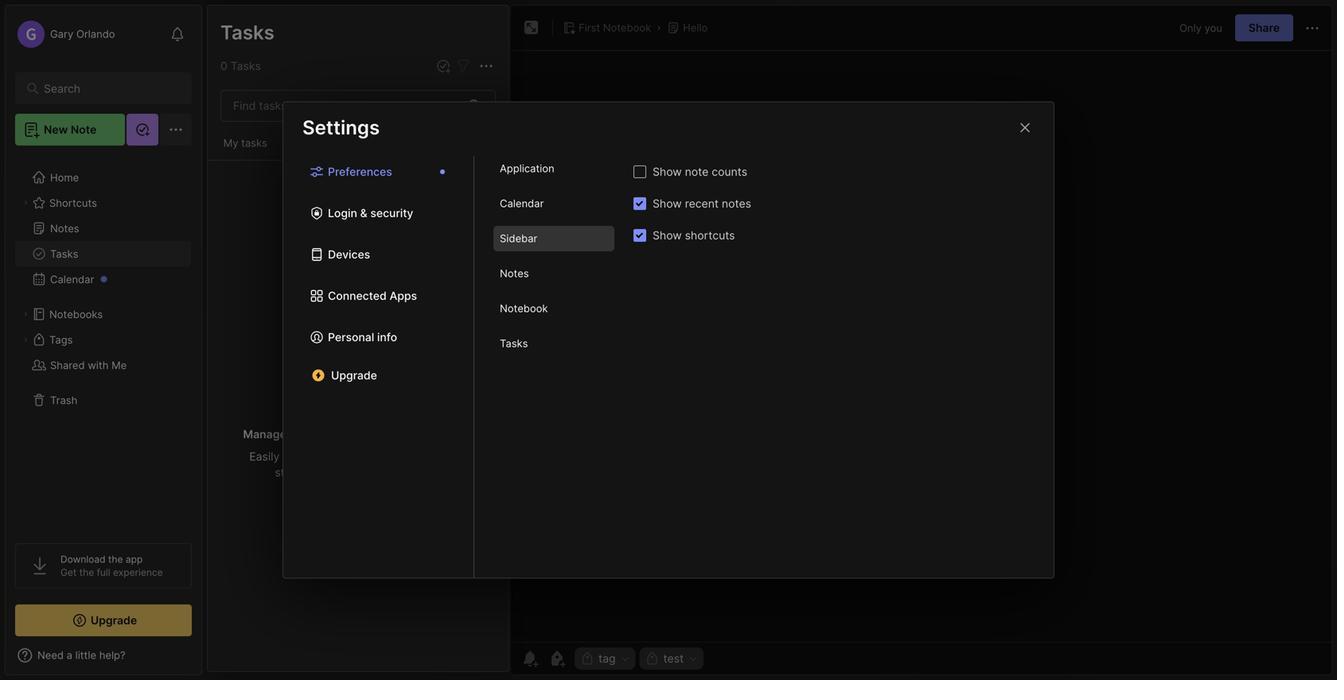 Task type: describe. For each thing, give the bounding box(es) containing it.
Note Editor text field
[[511, 50, 1332, 643]]

tasks up 2 notes
[[221, 21, 275, 44]]

download
[[61, 554, 106, 566]]

first notebook
[[579, 22, 652, 34]]

share button
[[1236, 14, 1294, 41]]

my
[[224, 137, 238, 149]]

status
[[275, 466, 308, 480]]

tasks inside button
[[50, 248, 78, 260]]

my tasks
[[224, 137, 267, 149]]

nov 21, 2023
[[224, 251, 283, 262]]

apps
[[390, 289, 417, 303]]

app
[[126, 554, 143, 566]]

my tasks button
[[208, 128, 283, 160]]

share
[[1249, 21, 1281, 35]]

trash link
[[15, 388, 191, 413]]

tags button
[[15, 327, 191, 353]]

devices
[[328, 248, 370, 262]]

with
[[88, 359, 109, 372]]

notes tab
[[494, 261, 615, 287]]

and inside "easily sort by due date, note, or assigned status using this view and more"
[[392, 466, 412, 480]]

view
[[364, 466, 389, 480]]

Search text field
[[44, 81, 171, 96]]

this
[[224, 128, 244, 140]]

sidebar tab
[[494, 226, 615, 252]]

untitled
[[224, 229, 263, 242]]

tags
[[49, 334, 73, 346]]

tab list for show note counts
[[475, 156, 634, 579]]

expand note image
[[522, 18, 542, 37]]

show for show shortcuts
[[653, 229, 682, 242]]

connected apps
[[328, 289, 417, 303]]

experience
[[113, 567, 163, 579]]

tasks button
[[15, 241, 191, 267]]

a
[[258, 128, 264, 140]]

expand notebooks image
[[21, 310, 30, 319]]

application
[[500, 163, 555, 175]]

row group containing manage and organize tasks all in one place
[[208, 161, 509, 493]]

notebook inside button
[[603, 22, 652, 34]]

0 horizontal spatial hello
[[224, 111, 249, 123]]

login & security
[[328, 207, 414, 220]]

2 notes
[[220, 59, 259, 72]]

main element
[[0, 0, 207, 681]]

tree inside main element
[[6, 155, 201, 530]]

hello button
[[664, 17, 711, 39]]

0 tasks
[[221, 59, 261, 73]]

Find tasks… text field
[[224, 93, 460, 119]]

you
[[1205, 22, 1223, 34]]

tasks right 0
[[231, 59, 261, 73]]

2
[[220, 59, 227, 72]]

0 vertical spatial and
[[289, 428, 310, 442]]

this is a test
[[224, 128, 286, 140]]

settings
[[303, 116, 380, 139]]

none search field inside main element
[[44, 79, 171, 98]]

note window element
[[510, 5, 1333, 676]]

this
[[342, 466, 361, 480]]

upgrade for upgrade popup button within main element
[[91, 614, 137, 628]]

show for show recent notes
[[653, 197, 682, 211]]

notebook inside tab
[[500, 303, 548, 315]]

only you
[[1180, 22, 1223, 34]]

nov 28, 2023
[[224, 151, 285, 162]]

me
[[112, 359, 127, 372]]

home
[[50, 171, 79, 184]]

home link
[[15, 165, 192, 190]]

by
[[307, 450, 320, 464]]

personal info
[[328, 331, 397, 344]]

all
[[394, 428, 406, 442]]

1 horizontal spatial notes
[[220, 20, 275, 43]]

shared with me
[[50, 359, 127, 372]]

calendar tab
[[494, 191, 615, 217]]

2023 for nov 28, 2023
[[261, 151, 285, 162]]

shortcuts button
[[15, 190, 191, 216]]

first notebook button
[[560, 17, 655, 39]]

easily
[[249, 450, 280, 464]]

tasks inside button
[[241, 137, 267, 149]]

1 horizontal spatial notes
[[722, 197, 752, 211]]

manage
[[243, 428, 287, 442]]

note,
[[376, 450, 403, 464]]

hello inside hello button
[[683, 22, 708, 34]]

&
[[360, 207, 368, 220]]

test button
[[640, 648, 704, 671]]

upgrade button inside tab list
[[303, 363, 455, 389]]

calendar inside button
[[50, 273, 94, 286]]

1 vertical spatial the
[[79, 567, 94, 579]]

application tab
[[494, 156, 615, 182]]

personal
[[328, 331, 374, 344]]

0
[[221, 59, 228, 73]]

new note
[[44, 123, 97, 137]]

notebook tab
[[494, 296, 615, 322]]

login
[[328, 207, 357, 220]]

note
[[71, 123, 97, 137]]

or
[[406, 450, 417, 464]]

full
[[97, 567, 110, 579]]

upgrade for upgrade popup button in the tab list
[[331, 369, 377, 383]]

notes inside tree
[[50, 222, 79, 235]]

calendar inside 'tab'
[[500, 198, 544, 210]]



Task type: vqa. For each thing, say whether or not it's contained in the screenshot.
topmost test
yes



Task type: locate. For each thing, give the bounding box(es) containing it.
show for show note counts
[[653, 165, 682, 179]]

info
[[377, 331, 397, 344]]

shared
[[50, 359, 85, 372]]

1 tab list from the left
[[284, 156, 475, 579]]

nov
[[224, 151, 242, 162], [224, 251, 242, 262]]

notes up 2 notes
[[220, 20, 275, 43]]

recent
[[685, 197, 719, 211]]

new task image
[[436, 58, 452, 74]]

1 nov from the top
[[224, 151, 242, 162]]

1 horizontal spatial notebook
[[603, 22, 652, 34]]

2 nov from the top
[[224, 251, 242, 262]]

None search field
[[44, 79, 171, 98]]

show right "show note counts" 'checkbox'
[[653, 165, 682, 179]]

0 horizontal spatial and
[[289, 428, 310, 442]]

1 horizontal spatial the
[[108, 554, 123, 566]]

test inside button
[[664, 653, 684, 666]]

tasks inside tab
[[500, 338, 528, 350]]

1 vertical spatial notes
[[50, 222, 79, 235]]

calendar button
[[15, 267, 191, 292]]

0 horizontal spatial test
[[267, 128, 286, 140]]

1 horizontal spatial calendar
[[500, 198, 544, 210]]

nov left 21,
[[224, 251, 242, 262]]

due
[[323, 450, 343, 464]]

nov for nov 21, 2023
[[224, 251, 242, 262]]

Show shortcuts checkbox
[[634, 229, 647, 242]]

0 vertical spatial nov
[[224, 151, 242, 162]]

0 vertical spatial hello
[[683, 22, 708, 34]]

2 vertical spatial notes
[[500, 268, 529, 280]]

new
[[44, 123, 68, 137]]

1 vertical spatial and
[[392, 466, 412, 480]]

notebooks
[[49, 308, 103, 321]]

1 horizontal spatial upgrade
[[331, 369, 377, 383]]

0 horizontal spatial notes
[[50, 222, 79, 235]]

1 vertical spatial notebook
[[500, 303, 548, 315]]

28,
[[244, 151, 259, 162]]

0 horizontal spatial calendar
[[50, 273, 94, 286]]

2023 right 21,
[[260, 251, 283, 262]]

and up sort
[[289, 428, 310, 442]]

tree containing home
[[6, 155, 201, 530]]

shortcuts
[[685, 229, 735, 242]]

expand tags image
[[21, 335, 30, 345]]

show right the show recent notes checkbox
[[653, 197, 682, 211]]

only
[[1180, 22, 1202, 34]]

tasks
[[241, 137, 267, 149], [362, 428, 391, 442]]

calendar
[[500, 198, 544, 210], [50, 273, 94, 286]]

notes right 0
[[230, 59, 259, 72]]

security
[[371, 207, 414, 220]]

close image
[[1016, 118, 1035, 137]]

1 horizontal spatial and
[[392, 466, 412, 480]]

counts
[[712, 165, 748, 179]]

easily sort by due date, note, or assigned status using this view and more
[[249, 450, 467, 480]]

Show note counts checkbox
[[634, 166, 647, 178]]

notes down counts
[[722, 197, 752, 211]]

2 vertical spatial show
[[653, 229, 682, 242]]

test
[[267, 128, 286, 140], [664, 653, 684, 666]]

3 show from the top
[[653, 229, 682, 242]]

0 vertical spatial the
[[108, 554, 123, 566]]

0 vertical spatial tasks
[[241, 137, 267, 149]]

notes
[[220, 20, 275, 43], [50, 222, 79, 235], [500, 268, 529, 280]]

tree
[[6, 155, 201, 530]]

tab list for calendar
[[284, 156, 475, 579]]

0 vertical spatial upgrade button
[[303, 363, 455, 389]]

shortcuts
[[49, 197, 97, 209]]

0 horizontal spatial upgrade
[[91, 614, 137, 628]]

in
[[409, 428, 418, 442]]

2 tab list from the left
[[475, 156, 634, 579]]

1 vertical spatial show
[[653, 197, 682, 211]]

0 horizontal spatial notebook
[[500, 303, 548, 315]]

0 horizontal spatial upgrade button
[[15, 605, 192, 637]]

1 vertical spatial calendar
[[50, 273, 94, 286]]

notes down sidebar
[[500, 268, 529, 280]]

1 vertical spatial upgrade button
[[15, 605, 192, 637]]

0 vertical spatial test
[[267, 128, 286, 140]]

upgrade button
[[303, 363, 455, 389], [15, 605, 192, 637]]

hello
[[683, 22, 708, 34], [224, 111, 249, 123]]

1 horizontal spatial upgrade button
[[303, 363, 455, 389]]

1 horizontal spatial hello
[[683, 22, 708, 34]]

assigned
[[420, 450, 467, 464]]

1 vertical spatial 2023
[[260, 251, 283, 262]]

0 vertical spatial calendar
[[500, 198, 544, 210]]

1 horizontal spatial test
[[664, 653, 684, 666]]

tooltip
[[398, 19, 575, 50]]

2 show from the top
[[653, 197, 682, 211]]

2023
[[261, 151, 285, 162], [260, 251, 283, 262]]

tasks
[[221, 21, 275, 44], [231, 59, 261, 73], [50, 248, 78, 260], [500, 338, 528, 350]]

calendar up sidebar
[[500, 198, 544, 210]]

21,
[[244, 251, 257, 262]]

1 vertical spatial hello
[[224, 111, 249, 123]]

tab list containing preferences
[[284, 156, 475, 579]]

connected
[[328, 289, 387, 303]]

show recent notes
[[653, 197, 752, 211]]

get
[[61, 567, 77, 579]]

show note counts
[[653, 165, 748, 179]]

tag
[[599, 653, 616, 666]]

and
[[289, 428, 310, 442], [392, 466, 412, 480]]

1 vertical spatial upgrade
[[91, 614, 137, 628]]

tab list containing application
[[475, 156, 634, 579]]

one
[[421, 428, 441, 442]]

upgrade button down full
[[15, 605, 192, 637]]

and down or
[[392, 466, 412, 480]]

date,
[[346, 450, 373, 464]]

upgrade button inside main element
[[15, 605, 192, 637]]

sort
[[283, 450, 304, 464]]

notebook
[[603, 22, 652, 34], [500, 303, 548, 315]]

tasks down notebook tab in the left top of the page
[[500, 338, 528, 350]]

using
[[311, 466, 339, 480]]

notes link
[[15, 216, 191, 241]]

download the app get the full experience
[[61, 554, 163, 579]]

preferences
[[328, 165, 392, 179]]

sidebar
[[500, 233, 538, 245]]

notebook down notes tab
[[500, 303, 548, 315]]

show right "show shortcuts" option
[[653, 229, 682, 242]]

upgrade button down info
[[303, 363, 455, 389]]

trash
[[50, 394, 77, 407]]

add a reminder image
[[521, 650, 540, 669]]

0 horizontal spatial the
[[79, 567, 94, 579]]

tasks tab
[[494, 331, 615, 357]]

the down download
[[79, 567, 94, 579]]

upgrade inside main element
[[91, 614, 137, 628]]

add tag image
[[548, 650, 567, 669]]

Show recent notes checkbox
[[634, 197, 647, 210]]

1 horizontal spatial tasks
[[362, 428, 391, 442]]

0 vertical spatial upgrade
[[331, 369, 377, 383]]

0 vertical spatial notebook
[[603, 22, 652, 34]]

test right a
[[267, 128, 286, 140]]

0 vertical spatial show
[[653, 165, 682, 179]]

upgrade down personal
[[331, 369, 377, 383]]

upgrade down full
[[91, 614, 137, 628]]

0 vertical spatial 2023
[[261, 151, 285, 162]]

tab list
[[284, 156, 475, 579], [475, 156, 634, 579]]

0 horizontal spatial tasks
[[241, 137, 267, 149]]

nov down my
[[224, 151, 242, 162]]

show shortcuts
[[653, 229, 735, 242]]

0 horizontal spatial notes
[[230, 59, 259, 72]]

0 vertical spatial notes
[[230, 59, 259, 72]]

organize
[[312, 428, 359, 442]]

1 vertical spatial nov
[[224, 251, 242, 262]]

manage and organize tasks all in one place
[[243, 428, 474, 442]]

shared with me link
[[15, 353, 191, 378]]

upgrade
[[331, 369, 377, 383], [91, 614, 137, 628]]

more
[[415, 466, 442, 480]]

0 vertical spatial notes
[[220, 20, 275, 43]]

notes down shortcuts
[[50, 222, 79, 235]]

1 vertical spatial notes
[[722, 197, 752, 211]]

2 horizontal spatial notes
[[500, 268, 529, 280]]

upgrade inside tab list
[[331, 369, 377, 383]]

1 vertical spatial tasks
[[362, 428, 391, 442]]

tag button
[[575, 648, 636, 671]]

is
[[247, 128, 255, 140]]

nov for nov 28, 2023
[[224, 151, 242, 162]]

show
[[653, 165, 682, 179], [653, 197, 682, 211], [653, 229, 682, 242]]

note
[[685, 165, 709, 179]]

notebooks link
[[15, 302, 191, 327]]

test right tag
[[664, 653, 684, 666]]

the up full
[[108, 554, 123, 566]]

tasks down notes link
[[50, 248, 78, 260]]

1 show from the top
[[653, 165, 682, 179]]

2023 right "28,"
[[261, 151, 285, 162]]

row group
[[208, 161, 509, 493]]

tasks inside row group
[[362, 428, 391, 442]]

calendar up notebooks
[[50, 273, 94, 286]]

first
[[579, 22, 601, 34]]

2023 for nov 21, 2023
[[260, 251, 283, 262]]

notebook right first
[[603, 22, 652, 34]]

1 vertical spatial test
[[664, 653, 684, 666]]

place
[[444, 428, 474, 442]]

notes inside tab
[[500, 268, 529, 280]]



